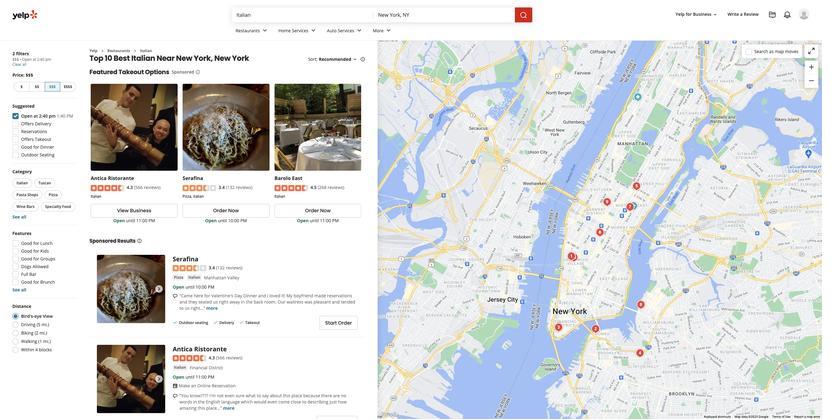 Task type: describe. For each thing, give the bounding box(es) containing it.
2 horizontal spatial and
[[332, 299, 340, 305]]

financial district
[[190, 365, 223, 371]]

all for category
[[21, 214, 26, 220]]

how
[[338, 400, 347, 406]]

none field near
[[379, 12, 510, 18]]

1 vertical spatial 3.4 star rating image
[[173, 266, 206, 272]]

pm inside group
[[49, 113, 56, 119]]

reviews) for barolo east
[[328, 185, 345, 191]]

more link
[[368, 22, 398, 40]]

1 vertical spatial to
[[257, 393, 261, 399]]

district
[[209, 365, 223, 371]]

map for error
[[808, 416, 814, 419]]

back
[[254, 299, 263, 305]]

1 horizontal spatial (132
[[226, 185, 235, 191]]

valley
[[228, 275, 240, 281]]

cecconi's dumbo image
[[590, 323, 602, 336]]

1 horizontal spatial antica ristorante image
[[553, 322, 565, 334]]

1 horizontal spatial antica ristorante link
[[173, 345, 227, 354]]

(5
[[37, 322, 40, 328]]

all for features
[[21, 287, 26, 293]]

piccola cucina uptown image
[[631, 180, 643, 193]]

0 horizontal spatial us
[[185, 306, 190, 312]]

it!
[[282, 293, 286, 299]]

order now link for barolo east
[[275, 204, 362, 218]]

1 vertical spatial 3.4 (132 reviews)
[[209, 265, 243, 271]]

know????
[[190, 393, 209, 399]]

yelp for business
[[676, 11, 712, 17]]

make
[[179, 384, 190, 389]]

a for write
[[741, 11, 744, 17]]

pm inside group
[[67, 113, 73, 119]]

antica ristorante for rightmost antica ristorante 'link'
[[173, 345, 227, 354]]

1 horizontal spatial us
[[213, 299, 218, 305]]

use
[[786, 416, 791, 419]]

1 horizontal spatial 11:00
[[196, 375, 207, 381]]

"came
[[180, 293, 193, 299]]

16 chevron right v2 image for restaurants
[[100, 48, 105, 53]]

0 horizontal spatial (132
[[216, 265, 225, 271]]

wine bars button
[[12, 202, 39, 212]]

0 vertical spatial serafina image
[[632, 91, 645, 103]]

1 vertical spatial restaurants
[[108, 48, 130, 53]]

1 vertical spatial this
[[198, 406, 205, 412]]

in inside the "came here for valentine's day dinner and i loved it! my boyfriend made reservations and they seated us right away in the back room. our waitress was pleasant and tended to us right…"
[[241, 299, 245, 305]]

within 4 blocks
[[21, 347, 52, 353]]

0 vertical spatial even
[[225, 393, 235, 399]]

keyboard shortcuts button
[[705, 415, 732, 420]]

$$$ inside 2 filters $$$ • open at 2:40 pm clear all
[[12, 57, 19, 62]]

mi.) for driving (5 mi.)
[[42, 322, 49, 328]]

for for dinner
[[33, 144, 39, 150]]

auto services
[[327, 28, 355, 33]]

within
[[21, 347, 34, 353]]

0 horizontal spatial view
[[43, 314, 53, 320]]

open at 2:40 pm 1:40 pm
[[21, 113, 73, 119]]

0 horizontal spatial 10:00
[[196, 285, 207, 290]]

1 vertical spatial 2:40
[[39, 113, 48, 119]]

keyboard
[[705, 416, 718, 419]]

bird's-eye view
[[21, 314, 53, 320]]

16 checkmark v2 image for outdoor seating
[[173, 321, 178, 326]]

1 vertical spatial 4.3 star rating image
[[173, 356, 206, 362]]

make an online reservation
[[179, 384, 236, 389]]

4.3 (566 reviews) for the leftmost 4.3 star rating image
[[127, 185, 161, 191]]

italian inside group
[[16, 181, 28, 186]]

start order link
[[320, 317, 358, 330]]

0 vertical spatial italian button
[[12, 179, 32, 188]]

Near text field
[[379, 12, 510, 18]]

seated
[[199, 299, 212, 305]]

language
[[222, 400, 240, 406]]

order inside start order link
[[338, 320, 352, 327]]

specialty
[[45, 204, 61, 210]]

1 horizontal spatial open until 11:00 pm
[[173, 375, 215, 381]]

$$$$
[[64, 84, 72, 90]]

misi image
[[635, 299, 648, 311]]

$
[[21, 84, 23, 90]]

0 vertical spatial delivery
[[35, 121, 51, 127]]

tended
[[341, 299, 356, 305]]

1 vertical spatial open until 10:00 pm
[[173, 285, 215, 290]]

yelp for yelp for business
[[676, 11, 685, 17]]

via carota image
[[568, 252, 581, 264]]

barolo east link
[[275, 175, 303, 182]]

pizza for rightmost the pizza button
[[174, 275, 183, 280]]

seating
[[195, 321, 208, 326]]

1 vertical spatial 3.4
[[209, 265, 215, 271]]

valentine's
[[211, 293, 234, 299]]

map region
[[335, 0, 823, 420]]

see all button for category
[[12, 214, 26, 220]]

10
[[105, 53, 112, 64]]

1 horizontal spatial even
[[268, 400, 278, 406]]

pasta shops
[[16, 192, 38, 198]]

as
[[770, 48, 775, 54]]

recommended button
[[319, 56, 358, 62]]

antica ristorante for top antica ristorante 'link'
[[91, 175, 134, 182]]

search image
[[520, 11, 528, 19]]

options
[[145, 68, 169, 77]]

(566 for the bottommost 4.3 star rating image
[[216, 355, 225, 361]]

place
[[292, 393, 303, 399]]

Find text field
[[237, 12, 369, 18]]

previous image
[[99, 286, 107, 293]]

slideshow element for serafina
[[97, 255, 165, 324]]

east
[[292, 175, 303, 182]]

1 horizontal spatial and
[[259, 293, 266, 299]]

my
[[287, 293, 293, 299]]

16 speech v2 image
[[173, 394, 178, 399]]

more for place…"
[[223, 406, 235, 412]]

24 chevron down v2 image for auto services
[[356, 27, 363, 34]]

search as map moves
[[755, 48, 799, 54]]

"you
[[180, 393, 189, 399]]

home
[[279, 28, 291, 33]]

terms of use
[[773, 416, 791, 419]]

report a map error
[[795, 416, 821, 419]]

(1
[[38, 339, 42, 345]]

1 vertical spatial serafina
[[173, 255, 199, 264]]

terms of use link
[[773, 416, 791, 419]]

antica ristorante image
[[553, 322, 565, 334]]

4.3 for the bottommost 4.3 star rating image
[[209, 355, 215, 361]]

offers for offers takeout
[[21, 136, 34, 142]]

amazing
[[180, 406, 197, 412]]

english
[[206, 400, 220, 406]]

0 horizontal spatial antica ristorante image
[[97, 345, 165, 414]]

services for auto services
[[338, 28, 355, 33]]

right
[[219, 299, 229, 305]]

0 vertical spatial 3.4 star rating image
[[183, 185, 216, 191]]

4
[[35, 347, 38, 353]]

business inside button
[[694, 11, 712, 17]]

of
[[783, 416, 785, 419]]

la pecora bianca image
[[594, 227, 607, 239]]

bird's-
[[21, 314, 34, 320]]

0 horizontal spatial 16 info v2 image
[[137, 239, 142, 244]]

report a map error link
[[795, 416, 821, 419]]

2 vertical spatial takeout
[[246, 321, 260, 326]]

16 speech v2 image
[[173, 294, 178, 299]]

features
[[12, 231, 31, 237]]

0 vertical spatial open until 10:00 pm
[[205, 218, 247, 224]]

restaurants inside business categories element
[[236, 28, 260, 33]]

0 vertical spatial pizza button
[[45, 191, 62, 200]]

pizza for the pizza button to the top
[[49, 192, 58, 198]]

0 horizontal spatial 4.3 star rating image
[[91, 185, 124, 191]]

bars
[[27, 204, 35, 210]]

i
[[267, 293, 269, 299]]

0 horizontal spatial and
[[180, 299, 187, 305]]

reviews) for antica ristorante
[[144, 185, 161, 191]]

sort:
[[308, 56, 318, 62]]

antica for rightmost antica ristorante 'link'
[[173, 345, 193, 354]]

more link for right…"
[[206, 306, 218, 312]]

waitress
[[287, 299, 304, 305]]

reservation
[[212, 384, 236, 389]]

suggested
[[12, 103, 35, 109]]

order now for serafina
[[213, 207, 239, 215]]

just
[[330, 400, 337, 406]]

"you know???? i'm not even sure what to say about this place because there are no words in the english language which would even come close to describing just how amazing this place…"
[[180, 393, 347, 412]]

2 vertical spatial italian link
[[173, 365, 187, 371]]

previous image
[[99, 376, 107, 383]]

order for barolo east
[[305, 207, 319, 215]]

barolo
[[275, 175, 291, 182]]

1 vertical spatial business
[[130, 207, 151, 215]]

category
[[12, 169, 32, 175]]

zoom in image
[[809, 63, 816, 71]]

ristorante for top antica ristorante 'link'
[[108, 175, 134, 182]]

report
[[795, 416, 804, 419]]

pm inside 2 filters $$$ • open at 2:40 pm clear all
[[45, 57, 51, 62]]

featured
[[90, 68, 117, 77]]

0 vertical spatial serafina
[[183, 175, 203, 182]]

map data ©2023 google
[[735, 416, 769, 419]]

services for home services
[[292, 28, 309, 33]]

0 horizontal spatial restaurants link
[[108, 48, 130, 53]]

all inside 2 filters $$$ • open at 2:40 pm clear all
[[22, 62, 26, 67]]

1 horizontal spatial pizza button
[[173, 275, 185, 281]]

a for report
[[805, 416, 807, 419]]

there
[[322, 393, 332, 399]]

wine bars
[[16, 204, 35, 210]]

walking
[[21, 339, 37, 345]]

offers for offers delivery
[[21, 121, 34, 127]]

kids
[[40, 248, 49, 254]]

sponsored for sponsored results
[[90, 238, 116, 245]]

allora ristorante image
[[624, 201, 637, 213]]

16 checkmark v2 image for delivery
[[213, 321, 218, 326]]

24 chevron down v2 image for home services
[[310, 27, 317, 34]]

1 horizontal spatial delivery
[[220, 321, 234, 326]]

they
[[189, 299, 197, 305]]

1 horizontal spatial 10:00
[[228, 218, 239, 224]]

tuscan button
[[34, 179, 55, 188]]

0 vertical spatial restaurants link
[[231, 22, 274, 40]]

view business link
[[91, 204, 178, 218]]

manhattan valley
[[204, 275, 240, 281]]

1 vertical spatial serafina image
[[97, 255, 165, 324]]

1 vertical spatial at
[[34, 113, 38, 119]]

expand map image
[[809, 47, 816, 55]]

auto
[[327, 28, 337, 33]]

dogs
[[21, 264, 31, 270]]

takeout for featured
[[119, 68, 144, 77]]

moves
[[786, 48, 799, 54]]

biking (2 mi.)
[[21, 331, 47, 336]]

$$
[[35, 84, 39, 90]]

groups
[[40, 256, 55, 262]]

good for good for lunch
[[21, 241, 32, 247]]

open inside group
[[21, 113, 33, 119]]

auto services link
[[322, 22, 368, 40]]



Task type: locate. For each thing, give the bounding box(es) containing it.
until for barolo east
[[310, 218, 319, 224]]

open
[[22, 57, 32, 62], [21, 113, 33, 119], [113, 218, 125, 224], [205, 218, 217, 224], [297, 218, 309, 224], [173, 285, 185, 290], [173, 375, 185, 381]]

1 horizontal spatial order now
[[305, 207, 331, 215]]

google image
[[380, 412, 400, 420]]

1 horizontal spatial 4.3 (566 reviews)
[[209, 355, 243, 361]]

sponsored left results
[[90, 238, 116, 245]]

top
[[90, 53, 103, 64]]

offers up reservations
[[21, 121, 34, 127]]

serafina link up pizza "link"
[[173, 255, 199, 264]]

pizza inside "link"
[[174, 275, 183, 280]]

16 chevron down v2 image
[[714, 12, 719, 17], [353, 57, 358, 62]]

next image
[[155, 376, 163, 383]]

view inside view business link
[[117, 207, 129, 215]]

pm left "1:40"
[[49, 113, 56, 119]]

services right the home
[[292, 28, 309, 33]]

italian button for the bottommost italian 'link'
[[173, 365, 187, 371]]

in
[[241, 299, 245, 305], [193, 400, 197, 406]]

pm up price: $$$ group
[[45, 57, 51, 62]]

map left error
[[808, 416, 814, 419]]

0 vertical spatial 2:40
[[37, 57, 44, 62]]

0 vertical spatial serafina link
[[183, 175, 203, 182]]

at right •
[[33, 57, 36, 62]]

0 vertical spatial 3.4 (132 reviews)
[[219, 185, 253, 191]]

takeout down best
[[119, 68, 144, 77]]

option group containing distance
[[11, 304, 77, 355]]

mi.) for biking (2 mi.)
[[40, 331, 47, 336]]

dinner up seating
[[40, 144, 54, 150]]

good for good for groups
[[21, 256, 32, 262]]

0 horizontal spatial 11:00
[[136, 218, 148, 224]]

the
[[246, 299, 253, 305], [198, 400, 205, 406]]

eye
[[34, 314, 42, 320]]

1 vertical spatial sponsored
[[90, 238, 116, 245]]

group containing suggested
[[11, 103, 77, 160]]

1 order now from the left
[[213, 207, 239, 215]]

4.3 up view business link
[[127, 185, 133, 191]]

next image
[[155, 286, 163, 293]]

more for right…"
[[206, 306, 218, 312]]

even down about
[[268, 400, 278, 406]]

24 chevron down v2 image left auto
[[310, 27, 317, 34]]

1 horizontal spatial order now link
[[275, 204, 362, 218]]

0 vertical spatial italian link
[[140, 48, 152, 53]]

open until 11:00 pm for now
[[297, 218, 339, 224]]

$$$ inside $$$ button
[[49, 84, 56, 90]]

walking (1 mi.)
[[21, 339, 51, 345]]

takeout for offers
[[35, 136, 51, 142]]

and down "came
[[180, 299, 187, 305]]

good down features
[[21, 241, 32, 247]]

york,
[[194, 53, 213, 64]]

0 vertical spatial ristorante
[[108, 175, 134, 182]]

$$$ left $$$$
[[49, 84, 56, 90]]

0 vertical spatial at
[[33, 57, 36, 62]]

3 24 chevron down v2 image from the left
[[385, 27, 393, 34]]

24 chevron down v2 image
[[261, 27, 269, 34]]

until for serafina
[[218, 218, 227, 224]]

come
[[279, 400, 290, 406]]

seating
[[40, 152, 55, 158]]

see all button for features
[[12, 287, 26, 293]]

business categories element
[[231, 22, 811, 40]]

16 info v2 image down "york,"
[[196, 70, 201, 75]]

1 vertical spatial dinner
[[244, 293, 257, 299]]

new left york
[[215, 53, 231, 64]]

top 10 best italian near new york, new york
[[90, 53, 249, 64]]

services inside home services link
[[292, 28, 309, 33]]

1 horizontal spatial sponsored
[[172, 69, 194, 75]]

this left 'place…"'
[[198, 406, 205, 412]]

this up come
[[283, 393, 291, 399]]

the left back
[[246, 299, 253, 305]]

1 vertical spatial more link
[[223, 406, 235, 412]]

outdoor for outdoor seating
[[21, 152, 38, 158]]

italian button right pizza "link"
[[187, 275, 202, 281]]

2 good from the top
[[21, 241, 32, 247]]

0 horizontal spatial open until 11:00 pm
[[113, 218, 155, 224]]

not
[[217, 393, 224, 399]]

1 horizontal spatial map
[[808, 416, 814, 419]]

more link down seated
[[206, 306, 218, 312]]

0 vertical spatial outdoor
[[21, 152, 38, 158]]

1 horizontal spatial yelp
[[676, 11, 685, 17]]

was
[[305, 299, 313, 305]]

clear all link
[[12, 62, 26, 67]]

write a review
[[728, 11, 760, 17]]

say
[[262, 393, 269, 399]]

italian link left near
[[140, 48, 152, 53]]

search
[[755, 48, 769, 54]]

1 horizontal spatial ristorante
[[194, 345, 227, 354]]

map for moves
[[776, 48, 785, 54]]

1 vertical spatial 4.3
[[209, 355, 215, 361]]

none field find
[[237, 12, 369, 18]]

4.3 (566 reviews) up district
[[209, 355, 243, 361]]

good down good for lunch
[[21, 248, 32, 254]]

24 chevron down v2 image right "auto services"
[[356, 27, 363, 34]]

1 vertical spatial italian link
[[187, 275, 202, 281]]

16 chevron down v2 image for recommended
[[353, 57, 358, 62]]

about
[[270, 393, 282, 399]]

good down offers takeout
[[21, 144, 32, 150]]

tuscan
[[38, 181, 51, 186]]

0 horizontal spatial pizza button
[[45, 191, 62, 200]]

1 vertical spatial even
[[268, 400, 278, 406]]

in inside the "you know???? i'm not even sure what to say about this place because there are no words in the english language which would even come close to describing just how amazing this place…"
[[193, 400, 197, 406]]

(566
[[134, 185, 143, 191], [216, 355, 225, 361]]

antica ristorante image
[[553, 322, 565, 334], [97, 345, 165, 414]]

0 horizontal spatial 3.4
[[209, 265, 215, 271]]

see all down wine
[[12, 214, 26, 220]]

1 services from the left
[[292, 28, 309, 33]]

1 horizontal spatial restaurants
[[236, 28, 260, 33]]

day
[[235, 293, 242, 299]]

mi.) right (2
[[40, 331, 47, 336]]

1 good from the top
[[21, 144, 32, 150]]

1 horizontal spatial services
[[338, 28, 355, 33]]

takeout right 16 checkmark v2 image
[[246, 321, 260, 326]]

pizza,
[[183, 194, 192, 199]]

16 chevron right v2 image for italian
[[133, 48, 138, 53]]

open inside 2 filters $$$ • open at 2:40 pm clear all
[[22, 57, 32, 62]]

0 horizontal spatial delivery
[[35, 121, 51, 127]]

osteria brooklyn image
[[634, 347, 647, 360]]

1 horizontal spatial 4.3 star rating image
[[173, 356, 206, 362]]

1 vertical spatial pizza button
[[173, 275, 185, 281]]

0 vertical spatial 16 info v2 image
[[361, 57, 366, 62]]

good
[[21, 144, 32, 150], [21, 241, 32, 247], [21, 248, 32, 254], [21, 256, 32, 262], [21, 280, 32, 285]]

all
[[22, 62, 26, 67], [21, 214, 26, 220], [21, 287, 26, 293]]

sponsored for sponsored
[[172, 69, 194, 75]]

0 vertical spatial dinner
[[40, 144, 54, 150]]

open until 11:00 pm
[[113, 218, 155, 224], [297, 218, 339, 224], [173, 375, 215, 381]]

us down they
[[185, 306, 190, 312]]

dinner inside the "came here for valentine's day dinner and i loved it! my boyfriend made reservations and they seated us right away in the back room. our waitress was pleasant and tended to us right…"
[[244, 293, 257, 299]]

and down "reservations"
[[332, 299, 340, 305]]

price: $$$ group
[[12, 72, 77, 93]]

None search field
[[232, 7, 534, 22]]

italian button
[[12, 179, 32, 188], [187, 275, 202, 281], [173, 365, 187, 371]]

2 new from the left
[[215, 53, 231, 64]]

zoom out image
[[809, 77, 816, 85]]

reviews) for serafina
[[236, 185, 253, 191]]

1 see all button from the top
[[12, 214, 26, 220]]

all right •
[[22, 62, 26, 67]]

serafina image
[[632, 91, 645, 103], [97, 255, 165, 324]]

0 horizontal spatial antica ristorante
[[91, 175, 134, 182]]

group containing features
[[11, 231, 77, 294]]

2 now from the left
[[320, 207, 331, 215]]

see up the distance
[[12, 287, 20, 293]]

16 info v2 image right results
[[137, 239, 142, 244]]

0 horizontal spatial order now link
[[183, 204, 270, 218]]

1 horizontal spatial this
[[283, 393, 291, 399]]

more link down language
[[223, 406, 235, 412]]

pizza
[[49, 192, 58, 198], [174, 275, 183, 280]]

2:40 right •
[[37, 57, 44, 62]]

see all button down full
[[12, 287, 26, 293]]

2 16 chevron right v2 image from the left
[[133, 48, 138, 53]]

to inside the "came here for valentine's day dinner and i loved it! my boyfriend made reservations and they seated us right away in the back room. our waitress was pleasant and tended to us right…"
[[180, 306, 184, 312]]

16 checkmark v2 image right "seating"
[[213, 321, 218, 326]]

16 chevron right v2 image right best
[[133, 48, 138, 53]]

1 vertical spatial us
[[185, 306, 190, 312]]

clear
[[12, 62, 21, 67]]

0 vertical spatial mi.)
[[42, 322, 49, 328]]

outdoor down good for dinner
[[21, 152, 38, 158]]

filters
[[16, 51, 29, 57]]

would
[[254, 400, 267, 406]]

1 see all from the top
[[12, 214, 26, 220]]

see all
[[12, 214, 26, 220], [12, 287, 26, 293]]

takeout up good for dinner
[[35, 136, 51, 142]]

words
[[180, 400, 192, 406]]

2 24 chevron down v2 image from the left
[[356, 27, 363, 34]]

4.3 up district
[[209, 355, 215, 361]]

good for good for brunch
[[21, 280, 32, 285]]

us left right
[[213, 299, 218, 305]]

antica for top antica ristorante 'link'
[[91, 175, 107, 182]]

4.5 star rating image
[[275, 185, 308, 191]]

see all for features
[[12, 287, 26, 293]]

3.4 star rating image up pizza, italian
[[183, 185, 216, 191]]

services right auto
[[338, 28, 355, 33]]

16 info v2 image right recommended popup button
[[361, 57, 366, 62]]

1 see from the top
[[12, 214, 20, 220]]

home services
[[279, 28, 309, 33]]

1 horizontal spatial 16 info v2 image
[[196, 70, 201, 75]]

to up would
[[257, 393, 261, 399]]

barolo east
[[275, 175, 303, 182]]

24 chevron down v2 image
[[310, 27, 317, 34], [356, 27, 363, 34], [385, 27, 393, 34]]

the inside the "you know???? i'm not even sure what to say about this place because there are no words in the english language which would even come close to describing just how amazing this place…"
[[198, 400, 205, 406]]

1 vertical spatial takeout
[[35, 136, 51, 142]]

1 horizontal spatial takeout
[[119, 68, 144, 77]]

see down wine
[[12, 214, 20, 220]]

0 horizontal spatial ristorante
[[108, 175, 134, 182]]

more down language
[[223, 406, 235, 412]]

serafina up pizza, italian
[[183, 175, 203, 182]]

slideshow element for antica ristorante
[[97, 345, 165, 414]]

1 horizontal spatial the
[[246, 299, 253, 305]]

0 vertical spatial 3.4
[[219, 185, 225, 191]]

1 vertical spatial italian button
[[187, 275, 202, 281]]

restaurants left 24 chevron down v2 image
[[236, 28, 260, 33]]

sponsored down top 10 best italian near new york, new york
[[172, 69, 194, 75]]

0 vertical spatial antica ristorante
[[91, 175, 134, 182]]

24 chevron down v2 image for more
[[385, 27, 393, 34]]

1 offers from the top
[[21, 121, 34, 127]]

view up results
[[117, 207, 129, 215]]

2:40 up offers delivery at left top
[[39, 113, 48, 119]]

$$$$ button
[[60, 82, 76, 92]]

1 vertical spatial see all button
[[12, 287, 26, 293]]

16 chevron down v2 image for yelp for business
[[714, 12, 719, 17]]

italian
[[140, 48, 152, 53], [131, 53, 155, 64], [16, 181, 28, 186], [91, 194, 101, 199], [193, 194, 204, 199], [275, 194, 285, 199], [188, 275, 201, 280], [174, 365, 186, 371]]

manhattan
[[204, 275, 227, 281]]

yelp for yelp 'link'
[[90, 48, 98, 53]]

map right "as" at the right of the page
[[776, 48, 785, 54]]

1 horizontal spatial 16 chevron right v2 image
[[133, 48, 138, 53]]

projects image
[[770, 11, 777, 19]]

16 reservation v2 image
[[173, 384, 178, 389]]

2 16 checkmark v2 image from the left
[[213, 321, 218, 326]]

0 horizontal spatial dinner
[[40, 144, 54, 150]]

24 chevron down v2 image inside home services link
[[310, 27, 317, 34]]

1 vertical spatial view
[[43, 314, 53, 320]]

all down wine bars button on the left of page
[[21, 214, 26, 220]]

pizza button
[[45, 191, 62, 200], [173, 275, 185, 281]]

barolo east image
[[628, 200, 640, 213]]

outdoor inside group
[[21, 152, 38, 158]]

16 checkmark v2 image
[[173, 321, 178, 326], [213, 321, 218, 326]]

outdoor left "seating"
[[179, 321, 194, 326]]

1 horizontal spatial order
[[305, 207, 319, 215]]

0 vertical spatial all
[[22, 62, 26, 67]]

2 horizontal spatial to
[[303, 400, 307, 406]]

2 filters $$$ • open at 2:40 pm clear all
[[12, 51, 51, 67]]

now for serafina
[[228, 207, 239, 215]]

group containing category
[[11, 169, 77, 220]]

1 horizontal spatial $$$
[[26, 72, 33, 78]]

in down day
[[241, 299, 245, 305]]

for inside the "came here for valentine's day dinner and i loved it! my boyfriend made reservations and they seated us right away in the back room. our waitress was pleasant and tended to us right…"
[[204, 293, 210, 299]]

italian button for the middle italian 'link'
[[187, 275, 202, 281]]

3 good from the top
[[21, 248, 32, 254]]

because
[[304, 393, 320, 399]]

italian link right pizza "link"
[[187, 275, 202, 281]]

2 see from the top
[[12, 287, 20, 293]]

1 vertical spatial the
[[198, 400, 205, 406]]

1 vertical spatial restaurants link
[[108, 48, 130, 53]]

1 none field from the left
[[237, 12, 369, 18]]

the inside the "came here for valentine's day dinner and i loved it! my boyfriend made reservations and they seated us right away in the back room. our waitress was pleasant and tended to us right…"
[[246, 299, 253, 305]]

16 chevron down v2 image left write
[[714, 12, 719, 17]]

yelp inside button
[[676, 11, 685, 17]]

2 none field from the left
[[379, 12, 510, 18]]

1 slideshow element from the top
[[97, 255, 165, 324]]

pizza up "specialty"
[[49, 192, 58, 198]]

for inside button
[[687, 11, 693, 17]]

1 new from the left
[[176, 53, 193, 64]]

pizza link
[[173, 275, 185, 281]]

2 order now link from the left
[[275, 204, 362, 218]]

0 horizontal spatial antica
[[91, 175, 107, 182]]

pizza button up 16 speech v2 image
[[173, 275, 185, 281]]

0 vertical spatial restaurants
[[236, 28, 260, 33]]

terms
[[773, 416, 782, 419]]

outdoor for outdoor seating
[[179, 321, 194, 326]]

italian link left financial
[[173, 365, 187, 371]]

(2
[[35, 331, 38, 336]]

1 horizontal spatial business
[[694, 11, 712, 17]]

ristorante for rightmost antica ristorante 'link'
[[194, 345, 227, 354]]

pizza up 16 speech v2 image
[[174, 275, 183, 280]]

1 horizontal spatial 16 chevron down v2 image
[[714, 12, 719, 17]]

(566 up view business link
[[134, 185, 143, 191]]

None field
[[237, 12, 369, 18], [379, 12, 510, 18]]

to right "close" on the bottom of the page
[[303, 400, 307, 406]]

4.3 (566 reviews)
[[127, 185, 161, 191], [209, 355, 243, 361]]

specialty food button
[[41, 202, 75, 212]]

pizza inside group
[[49, 192, 58, 198]]

reservations
[[21, 129, 47, 135]]

1 now from the left
[[228, 207, 239, 215]]

order now link for serafina
[[183, 204, 270, 218]]

offers down reservations
[[21, 136, 34, 142]]

italian button down category
[[12, 179, 32, 188]]

good for good for dinner
[[21, 144, 32, 150]]

0 vertical spatial map
[[776, 48, 785, 54]]

mi.) right (5
[[42, 322, 49, 328]]

open until 11:00 pm for business
[[113, 218, 155, 224]]

24 chevron down v2 image right more
[[385, 27, 393, 34]]

3.4
[[219, 185, 225, 191], [209, 265, 215, 271]]

0 horizontal spatial serafina image
[[97, 255, 165, 324]]

good for good for kids
[[21, 248, 32, 254]]

11:00 for now
[[320, 218, 331, 224]]

online
[[198, 384, 211, 389]]

16 checkmark v2 image
[[239, 321, 244, 326]]

takeout
[[119, 68, 144, 77], [35, 136, 51, 142], [246, 321, 260, 326]]

1 horizontal spatial 16 checkmark v2 image
[[213, 321, 218, 326]]

order now for barolo east
[[305, 207, 331, 215]]

for for business
[[687, 11, 693, 17]]

4.5
[[311, 185, 317, 191]]

option group
[[11, 304, 77, 355]]

2 vertical spatial to
[[303, 400, 307, 406]]

shops
[[27, 192, 38, 198]]

1 vertical spatial (132
[[216, 265, 225, 271]]

view right eye
[[43, 314, 53, 320]]

2 order now from the left
[[305, 207, 331, 215]]

2 services from the left
[[338, 28, 355, 33]]

4.3 (566 reviews) for the bottommost 4.3 star rating image
[[209, 355, 243, 361]]

0 vertical spatial 10:00
[[228, 218, 239, 224]]

now for barolo east
[[320, 207, 331, 215]]

0 horizontal spatial services
[[292, 28, 309, 33]]

services inside auto services link
[[338, 28, 355, 33]]

our
[[278, 299, 286, 305]]

24 chevron down v2 image inside more link
[[385, 27, 393, 34]]

shortcuts
[[719, 416, 732, 419]]

1 horizontal spatial view
[[117, 207, 129, 215]]

at inside 2 filters $$$ • open at 2:40 pm clear all
[[33, 57, 36, 62]]

1 vertical spatial 10:00
[[196, 285, 207, 290]]

wine
[[16, 204, 26, 210]]

(268
[[318, 185, 327, 191]]

1 24 chevron down v2 image from the left
[[310, 27, 317, 34]]

business
[[694, 11, 712, 17], [130, 207, 151, 215]]

1 vertical spatial serafina link
[[173, 255, 199, 264]]

boyfriend
[[294, 293, 314, 299]]

pizza, italian
[[183, 194, 204, 199]]

in down know???? in the left of the page
[[193, 400, 197, 406]]

at up offers delivery at left top
[[34, 113, 38, 119]]

0 horizontal spatial order now
[[213, 207, 239, 215]]

see for category
[[12, 214, 20, 220]]

more down seated
[[206, 306, 218, 312]]

1 vertical spatial offers
[[21, 136, 34, 142]]

1 vertical spatial (566
[[216, 355, 225, 361]]

room.
[[265, 299, 277, 305]]

see for features
[[12, 287, 20, 293]]

all down full
[[21, 287, 26, 293]]

serafina up pizza "link"
[[173, 255, 199, 264]]

4.3 for the leftmost 4.3 star rating image
[[127, 185, 133, 191]]

group
[[806, 61, 819, 88], [11, 103, 77, 160], [11, 169, 77, 220], [11, 231, 77, 294]]

a inside "link"
[[741, 11, 744, 17]]

best
[[114, 53, 130, 64]]

©2023
[[749, 416, 759, 419]]

16 chevron down v2 image inside yelp for business button
[[714, 12, 719, 17]]

0 horizontal spatial 16 chevron right v2 image
[[100, 48, 105, 53]]

user actions element
[[671, 8, 819, 46]]

0 vertical spatial (566
[[134, 185, 143, 191]]

until for antica ristorante
[[126, 218, 135, 224]]

mi.) for walking (1 mi.)
[[43, 339, 51, 345]]

delivery down open at 2:40 pm 1:40 pm at the left top
[[35, 121, 51, 127]]

ristorante
[[108, 175, 134, 182], [194, 345, 227, 354]]

1 16 chevron right v2 image from the left
[[100, 48, 105, 53]]

more link for place…"
[[223, 406, 235, 412]]

a right write
[[741, 11, 744, 17]]

mi.)
[[42, 322, 49, 328], [40, 331, 47, 336], [43, 339, 51, 345]]

for for lunch
[[33, 241, 39, 247]]

good up the dogs on the left bottom of the page
[[21, 256, 32, 262]]

1 horizontal spatial to
[[257, 393, 261, 399]]

even up language
[[225, 393, 235, 399]]

for for groups
[[33, 256, 39, 262]]

to down "came
[[180, 306, 184, 312]]

restaurants link up york
[[231, 22, 274, 40]]

slideshow element
[[97, 255, 165, 324], [97, 345, 165, 414]]

2 see all from the top
[[12, 287, 26, 293]]

and left i
[[259, 293, 266, 299]]

2 vertical spatial mi.)
[[43, 339, 51, 345]]

0 horizontal spatial 4.3
[[127, 185, 133, 191]]

2 see all button from the top
[[12, 287, 26, 293]]

16 checkmark v2 image left outdoor seating
[[173, 321, 178, 326]]

restaurants link right top
[[108, 48, 130, 53]]

order now link
[[183, 204, 270, 218], [275, 204, 362, 218]]

order for serafina
[[213, 207, 227, 215]]

pizza button up "specialty"
[[45, 191, 62, 200]]

notifications image
[[784, 11, 792, 19]]

tony's di napoli image
[[601, 196, 614, 208]]

for for brunch
[[33, 280, 39, 285]]

restaurants right top
[[108, 48, 130, 53]]

0 horizontal spatial 24 chevron down v2 image
[[310, 27, 317, 34]]

see all button down wine
[[12, 214, 26, 220]]

place…"
[[206, 406, 222, 412]]

christina o. image
[[799, 8, 811, 20]]

3.4 star rating image
[[183, 185, 216, 191], [173, 266, 206, 272]]

serafina link up pizza, italian
[[183, 175, 203, 182]]

0 horizontal spatial 16 checkmark v2 image
[[173, 321, 178, 326]]

24 chevron down v2 image inside auto services link
[[356, 27, 363, 34]]

delivery left 16 checkmark v2 image
[[220, 321, 234, 326]]

driving
[[21, 322, 36, 328]]

2 slideshow element from the top
[[97, 345, 165, 414]]

0 vertical spatial offers
[[21, 121, 34, 127]]

sure
[[236, 393, 245, 399]]

16 info v2 image
[[361, 57, 366, 62], [196, 70, 201, 75], [137, 239, 142, 244]]

4.3 star rating image
[[91, 185, 124, 191], [173, 356, 206, 362]]

2 offers from the top
[[21, 136, 34, 142]]

offers delivery
[[21, 121, 51, 127]]

dinner inside group
[[40, 144, 54, 150]]

2 horizontal spatial open until 11:00 pm
[[297, 218, 339, 224]]

5 good from the top
[[21, 280, 32, 285]]

11:00 for business
[[136, 218, 148, 224]]

antica ristorante link
[[91, 175, 134, 182], [173, 345, 227, 354]]

recommended
[[319, 56, 352, 62]]

(566 for the leftmost 4.3 star rating image
[[134, 185, 143, 191]]

1 order now link from the left
[[183, 204, 270, 218]]

2:40 inside 2 filters $$$ • open at 2:40 pm clear all
[[37, 57, 44, 62]]

for for kids
[[33, 248, 39, 254]]

0 vertical spatial antica ristorante link
[[91, 175, 134, 182]]

a right report
[[805, 416, 807, 419]]

4 good from the top
[[21, 256, 32, 262]]

see all for category
[[12, 214, 26, 220]]

write
[[728, 11, 740, 17]]

pleasant
[[314, 299, 331, 305]]

l'artusi image
[[566, 250, 578, 263]]

16 chevron right v2 image right yelp 'link'
[[100, 48, 105, 53]]

a
[[741, 11, 744, 17], [805, 416, 807, 419]]

(566 up district
[[216, 355, 225, 361]]

16 chevron down v2 image inside recommended popup button
[[353, 57, 358, 62]]

$$$ left •
[[12, 57, 19, 62]]

more link
[[206, 306, 218, 312], [223, 406, 235, 412]]

open until 10:00 pm
[[205, 218, 247, 224], [173, 285, 215, 290]]

1 horizontal spatial new
[[215, 53, 231, 64]]

keyboard shortcuts
[[705, 416, 732, 419]]

0 vertical spatial sponsored
[[172, 69, 194, 75]]

price:
[[12, 72, 25, 78]]

see
[[12, 214, 20, 220], [12, 287, 20, 293]]

16 info v2 image for featured takeout options
[[196, 70, 201, 75]]

2 vertical spatial all
[[21, 287, 26, 293]]

view
[[117, 207, 129, 215], [43, 314, 53, 320]]

see all down full
[[12, 287, 26, 293]]

takeout inside group
[[35, 136, 51, 142]]

1:40
[[57, 113, 65, 119]]

new right near
[[176, 53, 193, 64]]

good for kids
[[21, 248, 49, 254]]

16 chevron right v2 image
[[100, 48, 105, 53], [133, 48, 138, 53]]

good down full
[[21, 280, 32, 285]]

$$$ right price:
[[26, 72, 33, 78]]

1 16 checkmark v2 image from the left
[[173, 321, 178, 326]]

16 info v2 image for top 10 best italian near new york, new york
[[361, 57, 366, 62]]



Task type: vqa. For each thing, say whether or not it's contained in the screenshot.
NEXT IMAGE to the top
yes



